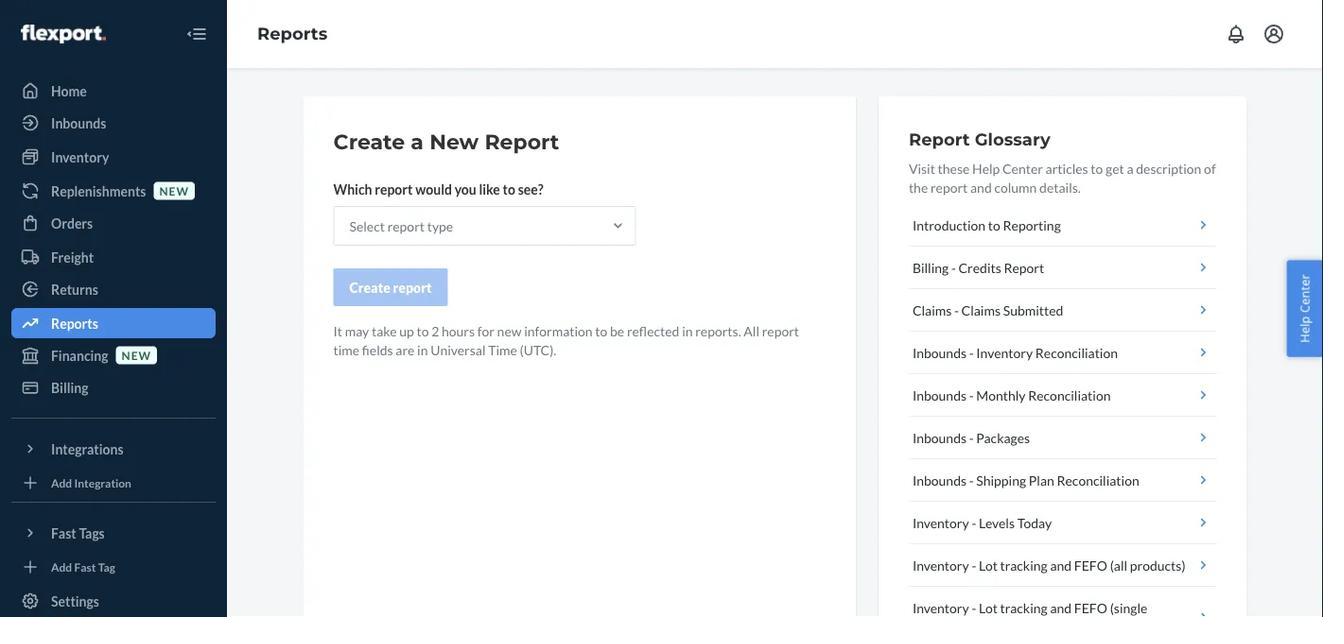 Task type: vqa. For each thing, say whether or not it's contained in the screenshot.
'Use Flexport's international freight service to import goods directly from your supplier or a nearby port.'
no



Task type: locate. For each thing, give the bounding box(es) containing it.
and inside "inventory - lot tracking and fefo (single"
[[1050, 600, 1072, 616]]

1 vertical spatial tracking
[[1000, 600, 1048, 616]]

billing down financing
[[51, 380, 88, 396]]

inventory inside "inventory - lot tracking and fefo (single"
[[913, 600, 969, 616]]

2 tracking from the top
[[1000, 600, 1048, 616]]

fefo for (single
[[1074, 600, 1108, 616]]

report inside button
[[1004, 260, 1044, 276]]

inbounds for inbounds - packages
[[913, 430, 967, 446]]

monthly
[[976, 387, 1026, 403]]

inbounds - inventory reconciliation
[[913, 345, 1118, 361]]

report down reporting
[[1004, 260, 1044, 276]]

reconciliation down inbounds - packages button
[[1057, 472, 1140, 489]]

1 vertical spatial create
[[350, 280, 391, 296]]

tracking inside "inventory - lot tracking and fefo (single"
[[1000, 600, 1048, 616]]

- inside "button"
[[969, 345, 974, 361]]

help inside help center button
[[1296, 316, 1313, 343]]

billing down introduction
[[913, 260, 949, 276]]

- for inbounds - inventory reconciliation
[[969, 345, 974, 361]]

create inside button
[[350, 280, 391, 296]]

report up see?
[[485, 129, 559, 155]]

report down these
[[931, 179, 968, 195]]

2 horizontal spatial new
[[497, 323, 522, 339]]

billing
[[913, 260, 949, 276], [51, 380, 88, 396]]

tracking for (all
[[1000, 558, 1048, 574]]

1 vertical spatial center
[[1296, 274, 1313, 313]]

today
[[1018, 515, 1052, 531]]

report left type
[[387, 218, 425, 234]]

inbounds - monthly reconciliation
[[913, 387, 1111, 403]]

billing inside button
[[913, 260, 949, 276]]

inventory for inventory - lot tracking and fefo (all products)
[[913, 558, 969, 574]]

1 horizontal spatial billing
[[913, 260, 949, 276]]

fefo left (all
[[1074, 558, 1108, 574]]

levels
[[979, 515, 1015, 531]]

0 vertical spatial new
[[159, 184, 189, 198]]

would
[[415, 181, 452, 197]]

inbounds - packages button
[[909, 417, 1217, 460]]

- for claims - claims submitted
[[954, 302, 959, 318]]

1 vertical spatial fefo
[[1074, 600, 1108, 616]]

- for inventory - lot tracking and fefo (single
[[972, 600, 976, 616]]

create
[[333, 129, 405, 155], [350, 280, 391, 296]]

fefo
[[1074, 558, 1108, 574], [1074, 600, 1108, 616]]

to
[[1091, 160, 1103, 176], [503, 181, 515, 197], [988, 217, 1001, 233], [417, 323, 429, 339], [595, 323, 608, 339]]

report up these
[[909, 129, 970, 149]]

- for billing - credits report
[[952, 260, 956, 276]]

report for select report type
[[387, 218, 425, 234]]

0 vertical spatial reconciliation
[[1036, 345, 1118, 361]]

report up select report type
[[375, 181, 413, 197]]

report up up
[[393, 280, 432, 296]]

0 vertical spatial create
[[333, 129, 405, 155]]

be
[[610, 323, 624, 339]]

inbounds down claims - claims submitted
[[913, 345, 967, 361]]

fast inside dropdown button
[[51, 525, 76, 542]]

- inside "inventory - lot tracking and fefo (single"
[[972, 600, 976, 616]]

in
[[682, 323, 693, 339], [417, 342, 428, 358]]

tracking down inventory - lot tracking and fefo (all products)
[[1000, 600, 1048, 616]]

1 claims from the left
[[913, 302, 952, 318]]

center
[[1003, 160, 1043, 176], [1296, 274, 1313, 313]]

add for add integration
[[51, 476, 72, 490]]

2 horizontal spatial report
[[1004, 260, 1044, 276]]

1 horizontal spatial claims
[[962, 302, 1001, 318]]

inbounds inside inbounds link
[[51, 115, 106, 131]]

1 vertical spatial lot
[[979, 600, 998, 616]]

2 lot from the top
[[979, 600, 998, 616]]

report right all
[[762, 323, 799, 339]]

0 horizontal spatial center
[[1003, 160, 1043, 176]]

new for replenishments
[[159, 184, 189, 198]]

fefo inside "inventory - lot tracking and fefo (single"
[[1074, 600, 1108, 616]]

replenishments
[[51, 183, 146, 199]]

inbounds down home
[[51, 115, 106, 131]]

inbounds inside inbounds - shipping plan reconciliation button
[[913, 472, 967, 489]]

time
[[488, 342, 517, 358]]

fast left tags on the left bottom of the page
[[51, 525, 76, 542]]

to left get
[[1091, 160, 1103, 176]]

claims down 'credits'
[[962, 302, 1001, 318]]

and inside "visit these help center articles to get a description of the report and column details."
[[971, 179, 992, 195]]

a left new
[[411, 129, 424, 155]]

0 horizontal spatial report
[[485, 129, 559, 155]]

0 horizontal spatial new
[[122, 349, 151, 362]]

(all
[[1110, 558, 1128, 574]]

all
[[744, 323, 760, 339]]

report for create report
[[393, 280, 432, 296]]

0 vertical spatial and
[[971, 179, 992, 195]]

0 vertical spatial reports
[[257, 23, 327, 44]]

claims down billing - credits report
[[913, 302, 952, 318]]

2 vertical spatial and
[[1050, 600, 1072, 616]]

1 horizontal spatial reports link
[[257, 23, 327, 44]]

(utc).
[[520, 342, 557, 358]]

to inside button
[[988, 217, 1001, 233]]

0 vertical spatial help
[[972, 160, 1000, 176]]

create report button
[[333, 269, 448, 306]]

0 horizontal spatial reports link
[[11, 308, 216, 339]]

take
[[372, 323, 397, 339]]

and for inventory - lot tracking and fefo (all products)
[[1050, 558, 1072, 574]]

reconciliation inside "button"
[[1036, 345, 1118, 361]]

claims
[[913, 302, 952, 318], [962, 302, 1001, 318]]

fast left tag on the bottom of page
[[74, 560, 96, 574]]

center inside "visit these help center articles to get a description of the report and column details."
[[1003, 160, 1043, 176]]

type
[[427, 218, 453, 234]]

inventory inside 'link'
[[51, 149, 109, 165]]

in right are at the left bottom
[[417, 342, 428, 358]]

a
[[411, 129, 424, 155], [1127, 160, 1134, 176]]

inbounds up inbounds - packages
[[913, 387, 967, 403]]

reconciliation down claims - claims submitted button
[[1036, 345, 1118, 361]]

tracking for (single
[[1000, 600, 1048, 616]]

- for inbounds - shipping plan reconciliation
[[969, 472, 974, 489]]

inbounds inside inbounds - monthly reconciliation button
[[913, 387, 967, 403]]

1 horizontal spatial center
[[1296, 274, 1313, 313]]

fefo left (single
[[1074, 600, 1108, 616]]

report
[[909, 129, 970, 149], [485, 129, 559, 155], [1004, 260, 1044, 276]]

inbounds down inbounds - packages
[[913, 472, 967, 489]]

inventory inside "button"
[[976, 345, 1033, 361]]

- for inbounds - packages
[[969, 430, 974, 446]]

2 vertical spatial new
[[122, 349, 151, 362]]

inbounds
[[51, 115, 106, 131], [913, 345, 967, 361], [913, 387, 967, 403], [913, 430, 967, 446], [913, 472, 967, 489]]

center inside help center button
[[1296, 274, 1313, 313]]

1 vertical spatial reports
[[51, 315, 98, 332]]

financing
[[51, 348, 108, 364]]

0 vertical spatial center
[[1003, 160, 1043, 176]]

tracking up "inventory - lot tracking and fefo (single"
[[1000, 558, 1048, 574]]

0 horizontal spatial billing
[[51, 380, 88, 396]]

1 horizontal spatial a
[[1127, 160, 1134, 176]]

add for add fast tag
[[51, 560, 72, 574]]

and
[[971, 179, 992, 195], [1050, 558, 1072, 574], [1050, 600, 1072, 616]]

open account menu image
[[1263, 23, 1286, 45]]

to inside "visit these help center articles to get a description of the report and column details."
[[1091, 160, 1103, 176]]

0 horizontal spatial help
[[972, 160, 1000, 176]]

get
[[1106, 160, 1125, 176]]

new up billing link
[[122, 349, 151, 362]]

fields
[[362, 342, 393, 358]]

- for inventory - levels today
[[972, 515, 976, 531]]

inventory link
[[11, 142, 216, 172]]

2 fefo from the top
[[1074, 600, 1108, 616]]

inventory
[[51, 149, 109, 165], [976, 345, 1033, 361], [913, 515, 969, 531], [913, 558, 969, 574], [913, 600, 969, 616]]

0 vertical spatial billing
[[913, 260, 949, 276]]

plan
[[1029, 472, 1055, 489]]

1 vertical spatial help
[[1296, 316, 1313, 343]]

1 vertical spatial fast
[[74, 560, 96, 574]]

orders link
[[11, 208, 216, 238]]

inbounds - monthly reconciliation button
[[909, 375, 1217, 417]]

add up settings
[[51, 560, 72, 574]]

close navigation image
[[185, 23, 208, 45]]

you
[[455, 181, 477, 197]]

0 vertical spatial a
[[411, 129, 424, 155]]

0 vertical spatial tracking
[[1000, 558, 1048, 574]]

0 horizontal spatial reports
[[51, 315, 98, 332]]

inventory for inventory - levels today
[[913, 515, 969, 531]]

1 horizontal spatial new
[[159, 184, 189, 198]]

1 horizontal spatial help
[[1296, 316, 1313, 343]]

1 vertical spatial and
[[1050, 558, 1072, 574]]

1 vertical spatial reports link
[[11, 308, 216, 339]]

help center button
[[1287, 260, 1323, 357]]

and for inventory - lot tracking and fefo (single
[[1050, 600, 1072, 616]]

in left reports.
[[682, 323, 693, 339]]

1 add from the top
[[51, 476, 72, 490]]

create up the may
[[350, 280, 391, 296]]

to left reporting
[[988, 217, 1001, 233]]

tracking
[[1000, 558, 1048, 574], [1000, 600, 1048, 616]]

1 tracking from the top
[[1000, 558, 1048, 574]]

report for which report would you like to see?
[[375, 181, 413, 197]]

orders
[[51, 215, 93, 231]]

1 fefo from the top
[[1074, 558, 1108, 574]]

0 horizontal spatial claims
[[913, 302, 952, 318]]

1 vertical spatial new
[[497, 323, 522, 339]]

reports.
[[695, 323, 741, 339]]

reconciliation down inbounds - inventory reconciliation "button" on the bottom right of the page
[[1028, 387, 1111, 403]]

reconciliation for inbounds - inventory reconciliation
[[1036, 345, 1118, 361]]

new up time
[[497, 323, 522, 339]]

add left integration
[[51, 476, 72, 490]]

freight link
[[11, 242, 216, 272]]

2 add from the top
[[51, 560, 72, 574]]

new up orders link
[[159, 184, 189, 198]]

1 vertical spatial billing
[[51, 380, 88, 396]]

1 vertical spatial add
[[51, 560, 72, 574]]

tags
[[79, 525, 105, 542]]

create up which
[[333, 129, 405, 155]]

1 lot from the top
[[979, 558, 998, 574]]

reports
[[257, 23, 327, 44], [51, 315, 98, 332]]

1 vertical spatial reconciliation
[[1028, 387, 1111, 403]]

and up inventory - lot tracking and fefo (single button
[[1050, 558, 1072, 574]]

hours
[[442, 323, 475, 339]]

to left "2" at the left of page
[[417, 323, 429, 339]]

0 vertical spatial lot
[[979, 558, 998, 574]]

inbounds inside inbounds - packages button
[[913, 430, 967, 446]]

1 vertical spatial in
[[417, 342, 428, 358]]

a right get
[[1127, 160, 1134, 176]]

0 vertical spatial fefo
[[1074, 558, 1108, 574]]

add
[[51, 476, 72, 490], [51, 560, 72, 574]]

articles
[[1046, 160, 1088, 176]]

which report would you like to see?
[[333, 181, 544, 197]]

1 vertical spatial a
[[1127, 160, 1134, 176]]

and down inventory - lot tracking and fefo (all products) button
[[1050, 600, 1072, 616]]

inbounds inside inbounds - inventory reconciliation "button"
[[913, 345, 967, 361]]

lot down inventory - levels today
[[979, 558, 998, 574]]

open notifications image
[[1225, 23, 1248, 45]]

up
[[399, 323, 414, 339]]

2
[[431, 323, 439, 339]]

0 vertical spatial reports link
[[257, 23, 327, 44]]

report inside button
[[393, 280, 432, 296]]

2 vertical spatial reconciliation
[[1057, 472, 1140, 489]]

0 vertical spatial add
[[51, 476, 72, 490]]

inbounds left "packages"
[[913, 430, 967, 446]]

lot for inventory - lot tracking and fefo (all products)
[[979, 558, 998, 574]]

tag
[[98, 560, 115, 574]]

details.
[[1040, 179, 1081, 195]]

a inside "visit these help center articles to get a description of the report and column details."
[[1127, 160, 1134, 176]]

0 vertical spatial fast
[[51, 525, 76, 542]]

0 vertical spatial in
[[682, 323, 693, 339]]

help inside "visit these help center articles to get a description of the report and column details."
[[972, 160, 1000, 176]]

0 horizontal spatial a
[[411, 129, 424, 155]]

select report type
[[350, 218, 453, 234]]

lot down inventory - lot tracking and fefo (all products)
[[979, 600, 998, 616]]

lot inside "inventory - lot tracking and fefo (single"
[[979, 600, 998, 616]]

inventory - levels today
[[913, 515, 1052, 531]]

these
[[938, 160, 970, 176]]

returns
[[51, 281, 98, 297]]

fast tags button
[[11, 518, 216, 549]]

reconciliation
[[1036, 345, 1118, 361], [1028, 387, 1111, 403], [1057, 472, 1140, 489]]

inbounds - inventory reconciliation button
[[909, 332, 1217, 375]]

and left column
[[971, 179, 992, 195]]



Task type: describe. For each thing, give the bounding box(es) containing it.
for
[[477, 323, 495, 339]]

billing for billing
[[51, 380, 88, 396]]

inventory - lot tracking and fefo (single
[[913, 600, 1148, 618]]

visit these help center articles to get a description of the report and column details.
[[909, 160, 1216, 195]]

report for create a new report
[[485, 129, 559, 155]]

report glossary
[[909, 129, 1051, 149]]

fast tags
[[51, 525, 105, 542]]

fefo for (all
[[1074, 558, 1108, 574]]

billing - credits report button
[[909, 247, 1217, 289]]

report inside "visit these help center articles to get a description of the report and column details."
[[931, 179, 968, 195]]

settings link
[[11, 586, 216, 617]]

inbounds for inbounds - shipping plan reconciliation
[[913, 472, 967, 489]]

select
[[350, 218, 385, 234]]

reconciliation for inbounds - monthly reconciliation
[[1028, 387, 1111, 403]]

glossary
[[975, 129, 1051, 149]]

column
[[995, 179, 1037, 195]]

freight
[[51, 249, 94, 265]]

inbounds - packages
[[913, 430, 1030, 446]]

2 claims from the left
[[962, 302, 1001, 318]]

visit
[[909, 160, 935, 176]]

create a new report
[[333, 129, 559, 155]]

home link
[[11, 76, 216, 106]]

inventory - levels today button
[[909, 502, 1217, 545]]

credits
[[959, 260, 1002, 276]]

returns link
[[11, 274, 216, 305]]

inbounds for inbounds
[[51, 115, 106, 131]]

0 horizontal spatial in
[[417, 342, 428, 358]]

description
[[1136, 160, 1202, 176]]

new inside it may take up to 2 hours for new information to be reflected in reports. all report time fields are in universal time (utc).
[[497, 323, 522, 339]]

like
[[479, 181, 500, 197]]

information
[[524, 323, 593, 339]]

of
[[1204, 160, 1216, 176]]

new
[[430, 129, 479, 155]]

inventory - lot tracking and fefo (single button
[[909, 587, 1217, 618]]

inventory for inventory
[[51, 149, 109, 165]]

create report
[[350, 280, 432, 296]]

- for inbounds - monthly reconciliation
[[969, 387, 974, 403]]

products)
[[1130, 558, 1186, 574]]

(single
[[1110, 600, 1148, 616]]

inventory - lot tracking and fefo (all products)
[[913, 558, 1186, 574]]

add integration
[[51, 476, 131, 490]]

home
[[51, 83, 87, 99]]

billing link
[[11, 373, 216, 403]]

inventory for inventory - lot tracking and fefo (single
[[913, 600, 969, 616]]

the
[[909, 179, 928, 195]]

see?
[[518, 181, 544, 197]]

introduction to reporting
[[913, 217, 1061, 233]]

submitted
[[1003, 302, 1064, 318]]

report inside it may take up to 2 hours for new information to be reflected in reports. all report time fields are in universal time (utc).
[[762, 323, 799, 339]]

which
[[333, 181, 372, 197]]

it
[[333, 323, 342, 339]]

integration
[[74, 476, 131, 490]]

help center
[[1296, 274, 1313, 343]]

inbounds - shipping plan reconciliation
[[913, 472, 1140, 489]]

add integration link
[[11, 472, 216, 495]]

add fast tag link
[[11, 556, 216, 579]]

claims - claims submitted
[[913, 302, 1064, 318]]

introduction
[[913, 217, 986, 233]]

1 horizontal spatial report
[[909, 129, 970, 149]]

new for financing
[[122, 349, 151, 362]]

reflected
[[627, 323, 680, 339]]

inbounds for inbounds - monthly reconciliation
[[913, 387, 967, 403]]

claims - claims submitted button
[[909, 289, 1217, 332]]

packages
[[976, 430, 1030, 446]]

settings
[[51, 594, 99, 610]]

are
[[396, 342, 415, 358]]

inbounds for inbounds - inventory reconciliation
[[913, 345, 967, 361]]

- for inventory - lot tracking and fefo (all products)
[[972, 558, 976, 574]]

billing for billing - credits report
[[913, 260, 949, 276]]

billing - credits report
[[913, 260, 1044, 276]]

it may take up to 2 hours for new information to be reflected in reports. all report time fields are in universal time (utc).
[[333, 323, 799, 358]]

may
[[345, 323, 369, 339]]

universal
[[431, 342, 486, 358]]

integrations button
[[11, 434, 216, 464]]

create for create report
[[350, 280, 391, 296]]

reporting
[[1003, 217, 1061, 233]]

add fast tag
[[51, 560, 115, 574]]

inbounds - shipping plan reconciliation button
[[909, 460, 1217, 502]]

integrations
[[51, 441, 124, 457]]

flexport logo image
[[21, 25, 106, 43]]

shipping
[[976, 472, 1026, 489]]

create for create a new report
[[333, 129, 405, 155]]

1 horizontal spatial reports
[[257, 23, 327, 44]]

report for billing - credits report
[[1004, 260, 1044, 276]]

introduction to reporting button
[[909, 204, 1217, 247]]

to right like
[[503, 181, 515, 197]]

to left be
[[595, 323, 608, 339]]

1 horizontal spatial in
[[682, 323, 693, 339]]

inbounds link
[[11, 108, 216, 138]]

inventory - lot tracking and fefo (all products) button
[[909, 545, 1217, 587]]

time
[[333, 342, 360, 358]]

lot for inventory - lot tracking and fefo (single
[[979, 600, 998, 616]]



